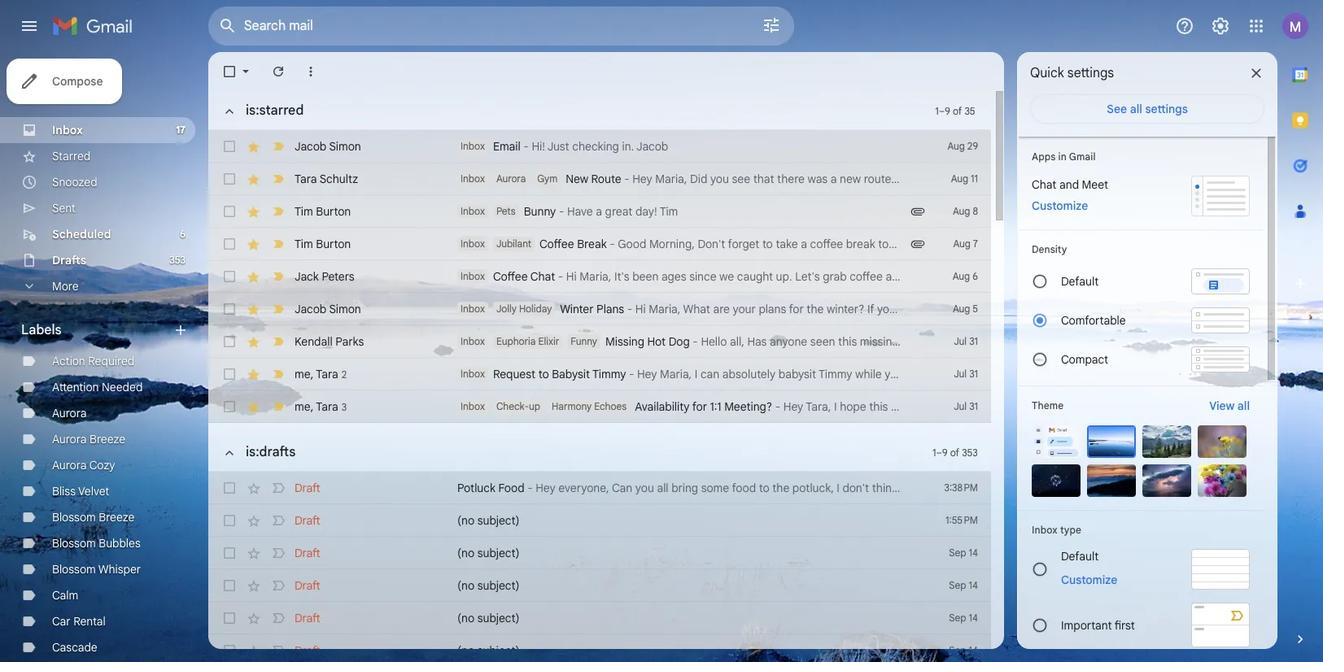 Task type: locate. For each thing, give the bounding box(es) containing it.
been
[[633, 269, 659, 284]]

all right see
[[1131, 102, 1143, 116]]

aurora down aurora link
[[52, 432, 87, 447]]

6 row from the top
[[208, 293, 992, 326]]

you left so
[[1093, 481, 1112, 496]]

3 14 from the top
[[969, 612, 979, 624]]

i
[[837, 481, 840, 496]]

jacob right in.
[[637, 139, 669, 154]]

1 – 9 of 35
[[936, 105, 976, 117]]

subject) for 2nd (no subject) link from the bottom of the page
[[478, 611, 520, 626]]

- left hey
[[528, 481, 533, 496]]

0 horizontal spatial you
[[636, 481, 654, 496]]

aug left 29
[[948, 140, 965, 152]]

1 up "have"
[[933, 447, 937, 459]]

jul for -
[[954, 401, 967, 413]]

12 row from the top
[[208, 537, 992, 570]]

inbox inside inbox request to babysit timmy -
[[461, 368, 485, 380]]

– up "have"
[[937, 447, 943, 459]]

1 left 35
[[936, 105, 939, 117]]

1 vertical spatial default
[[1062, 550, 1099, 564]]

0 vertical spatial breeze
[[90, 432, 125, 447]]

5 row from the top
[[208, 261, 1135, 293]]

checking
[[572, 139, 619, 154]]

simon for winter
[[329, 302, 361, 317]]

important according to google magic. switch for inbox
[[270, 269, 287, 285]]

– left 35
[[939, 105, 945, 117]]

quick
[[1031, 65, 1065, 81]]

and down today!
[[886, 269, 906, 284]]

view
[[1210, 399, 1235, 414]]

1 vertical spatial jul 31
[[954, 368, 979, 380]]

2 subject) from the top
[[478, 546, 520, 561]]

starred
[[52, 149, 91, 164]]

1 vertical spatial simon
[[329, 302, 361, 317]]

None checkbox
[[221, 513, 238, 529], [221, 545, 238, 562], [221, 578, 238, 594], [221, 611, 238, 627], [221, 643, 238, 659], [221, 513, 238, 529], [221, 545, 238, 562], [221, 578, 238, 594], [221, 611, 238, 627], [221, 643, 238, 659]]

1 tim burton from the top
[[295, 204, 351, 219]]

1 horizontal spatial chat
[[1032, 177, 1057, 192]]

1 vertical spatial breeze
[[99, 510, 135, 525]]

subject) for third (no subject) link from the bottom of the page
[[478, 579, 520, 594]]

apps
[[1032, 151, 1056, 163]]

0 vertical spatial we
[[720, 269, 735, 284]]

35
[[965, 105, 976, 117]]

subject) for second (no subject) link from the top
[[478, 546, 520, 561]]

3 sep 14 from the top
[[950, 612, 979, 624]]

0 vertical spatial jul 31
[[954, 335, 979, 348]]

1 vertical spatial 31
[[970, 368, 979, 380]]

aug left 5
[[953, 303, 971, 315]]

1 vertical spatial 353
[[962, 447, 978, 459]]

2 jul from the top
[[954, 368, 967, 380]]

(no for 2nd (no subject) link from the bottom of the page
[[458, 611, 475, 626]]

0 vertical spatial and
[[1060, 177, 1080, 192]]

7 row from the top
[[208, 326, 992, 358]]

blossom breeze link
[[52, 510, 135, 525]]

0 vertical spatial jacob simon
[[295, 139, 361, 154]]

1 for is:drafts
[[933, 447, 937, 459]]

(no subject) link
[[458, 513, 902, 529], [458, 545, 902, 562], [458, 578, 902, 594], [458, 611, 902, 627], [458, 643, 902, 659]]

353 inside main content
[[962, 447, 978, 459]]

bring
[[672, 481, 699, 496]]

0 vertical spatial ,
[[311, 367, 314, 381]]

1 vertical spatial jul
[[954, 368, 967, 380]]

1 important according to google magic. switch from the top
[[270, 171, 287, 187]]

0 horizontal spatial 353
[[170, 254, 186, 266]]

draft
[[295, 481, 320, 496], [295, 514, 320, 528], [295, 546, 320, 561], [295, 579, 320, 594], [295, 611, 320, 626], [295, 644, 320, 659]]

important mainly because it was sent directly to you. switch left the me , tara 3
[[270, 399, 287, 415]]

potluck
[[458, 481, 496, 496]]

enough
[[946, 481, 985, 496]]

customize up important
[[1062, 573, 1118, 588]]

a right have at the left of page
[[596, 204, 602, 219]]

cascade link
[[52, 641, 97, 655]]

in.
[[622, 139, 634, 154]]

3 jul from the top
[[954, 401, 967, 413]]

1
[[936, 105, 939, 117], [933, 447, 937, 459]]

settings right quick at top
[[1068, 65, 1115, 81]]

0 vertical spatial important mainly because it was sent directly to you. switch
[[270, 366, 287, 383]]

settings right see
[[1146, 102, 1188, 116]]

subject) for 1st (no subject) link from the top
[[478, 514, 520, 528]]

all inside view all button
[[1238, 399, 1251, 414]]

1 horizontal spatial and
[[1060, 177, 1080, 192]]

of left 35
[[953, 105, 963, 117]]

density
[[1032, 243, 1068, 256]]

, left 3 at left
[[311, 399, 314, 414]]

0 horizontal spatial we
[[720, 269, 735, 284]]

17
[[176, 124, 186, 136]]

check-up
[[497, 401, 541, 413]]

see all settings button
[[1031, 94, 1265, 124]]

inbox inside labels "navigation"
[[52, 123, 83, 138]]

5 (no subject) from the top
[[458, 644, 520, 659]]

to left take
[[763, 237, 773, 252]]

chat left hi
[[531, 269, 555, 284]]

1 vertical spatial we
[[901, 481, 916, 496]]

0 vertical spatial –
[[939, 105, 945, 117]]

5 subject) from the top
[[478, 644, 520, 659]]

0 vertical spatial tim burton
[[295, 204, 351, 219]]

regards,
[[1191, 481, 1234, 496]]

7
[[974, 238, 979, 250]]

customize button for chat and meet
[[1023, 196, 1098, 216]]

breeze up cozy
[[90, 432, 125, 447]]

tim burton up jack peters
[[295, 237, 351, 252]]

and left meet
[[1060, 177, 1080, 192]]

2 jack from the left
[[1111, 269, 1135, 284]]

Search mail text field
[[244, 18, 716, 34]]

coffee left break
[[540, 237, 574, 252]]

breeze for blossom breeze
[[99, 510, 135, 525]]

important mainly because it was sent directly to you. switch left "me , tara 2"
[[270, 366, 287, 383]]

aug left 7
[[954, 238, 971, 250]]

row containing kendall parks
[[208, 326, 992, 358]]

1 vertical spatial burton
[[316, 237, 351, 252]]

aug up aug 5
[[953, 270, 971, 283]]

2 vertical spatial jul
[[954, 401, 967, 413]]

me down "me , tara 2"
[[295, 399, 311, 414]]

aurora inside row
[[497, 173, 526, 185]]

quick settings element
[[1031, 65, 1115, 94]]

breeze up "bubbles"
[[99, 510, 135, 525]]

me down kendall
[[295, 367, 311, 381]]

tim burton down tara schultz
[[295, 204, 351, 219]]

quick settings
[[1031, 65, 1115, 81]]

1 (no from the top
[[458, 514, 475, 528]]

(no for second (no subject) link from the top
[[458, 546, 475, 561]]

1 (no subject) from the top
[[458, 514, 520, 528]]

1 vertical spatial customize button
[[1052, 571, 1128, 590]]

3 31 from the top
[[970, 401, 979, 413]]

9 for is:starred
[[945, 105, 951, 117]]

(no subject) for 1st (no subject) link from the top
[[458, 514, 520, 528]]

break
[[577, 237, 607, 252]]

breeze for aurora breeze
[[90, 432, 125, 447]]

3 (no from the top
[[458, 579, 475, 594]]

1 horizontal spatial 6
[[973, 270, 979, 283]]

jacob simon up tara schultz
[[295, 139, 361, 154]]

29
[[968, 140, 979, 152]]

1 sep from the top
[[950, 547, 967, 559]]

0 horizontal spatial jack
[[295, 269, 319, 284]]

0 vertical spatial 1
[[936, 105, 939, 117]]

1 horizontal spatial 353
[[962, 447, 978, 459]]

me for availability
[[295, 399, 311, 414]]

1 burton from the top
[[316, 204, 351, 219]]

2 jul 31 from the top
[[954, 368, 979, 380]]

1 vertical spatial and
[[886, 269, 906, 284]]

- right the dog
[[693, 335, 698, 349]]

1 sep 14 from the top
[[950, 547, 979, 559]]

jacob for inbox email - hi! just checking in. jacob
[[295, 139, 327, 154]]

1 draft from the top
[[295, 481, 320, 496]]

3 jul 31 from the top
[[954, 401, 979, 413]]

burton
[[316, 204, 351, 219], [316, 237, 351, 252]]

blossom bubbles
[[52, 537, 141, 551]]

settings
[[1068, 65, 1115, 81], [1146, 102, 1188, 116]]

0 horizontal spatial 6
[[180, 228, 186, 240]]

0 vertical spatial a
[[596, 204, 602, 219]]

all left bring
[[657, 481, 669, 496]]

9 row from the top
[[208, 391, 992, 423]]

353 inside labels "navigation"
[[170, 254, 186, 266]]

default up the comfortable
[[1062, 274, 1099, 289]]

- left hi!
[[524, 139, 529, 154]]

aurora down the attention
[[52, 406, 87, 421]]

velvet
[[78, 484, 109, 499]]

0 vertical spatial 353
[[170, 254, 186, 266]]

1 horizontal spatial settings
[[1146, 102, 1188, 116]]

1 (no subject) link from the top
[[458, 513, 902, 529]]

customize button up important
[[1052, 571, 1128, 590]]

31
[[970, 335, 979, 348], [970, 368, 979, 380], [970, 401, 979, 413]]

availability
[[635, 400, 690, 414]]

to left the
[[759, 481, 770, 496]]

1 vertical spatial me
[[295, 399, 311, 414]]

important according to google magic. switch
[[270, 171, 287, 187], [270, 204, 287, 220], [270, 236, 287, 252], [270, 269, 287, 285], [270, 301, 287, 318], [270, 334, 287, 350]]

1 horizontal spatial jack
[[1111, 269, 1135, 284]]

1 jul from the top
[[954, 335, 967, 348]]

aug left 8
[[953, 205, 971, 217]]

2 vertical spatial tara
[[316, 399, 338, 414]]

jacob right important because you marked it as important. switch
[[295, 139, 327, 154]]

9 left 35
[[945, 105, 951, 117]]

aurora cozy link
[[52, 458, 115, 473]]

good
[[618, 237, 647, 252]]

,
[[311, 367, 314, 381], [311, 399, 314, 414]]

1 default from the top
[[1062, 274, 1099, 289]]

5
[[973, 303, 979, 315]]

chat down the apps
[[1032, 177, 1057, 192]]

customize inside button
[[1062, 573, 1118, 588]]

chat inside chat and meet customize
[[1032, 177, 1057, 192]]

1 jack from the left
[[295, 269, 319, 284]]

parks
[[336, 335, 364, 349]]

1 row from the top
[[208, 130, 992, 163]]

9
[[945, 105, 951, 117], [943, 447, 948, 459]]

thank
[[1059, 481, 1090, 496]]

main menu image
[[20, 16, 39, 36]]

2 vertical spatial blossom
[[52, 563, 96, 577]]

jack peters
[[295, 269, 355, 284]]

hi!
[[532, 139, 545, 154]]

0 vertical spatial tara
[[295, 172, 317, 186]]

much!
[[1130, 481, 1162, 496]]

2 vertical spatial all
[[657, 481, 669, 496]]

1 vertical spatial a
[[801, 237, 808, 252]]

2 horizontal spatial all
[[1238, 399, 1251, 414]]

, for inbox
[[311, 367, 314, 381]]

echoes
[[595, 401, 627, 413]]

1 jul 31 from the top
[[954, 335, 979, 348]]

1 vertical spatial for
[[988, 481, 1003, 496]]

1 vertical spatial 1
[[933, 447, 937, 459]]

blossom down blossom breeze
[[52, 537, 96, 551]]

chat inside row
[[531, 269, 555, 284]]

3 important according to google magic. switch from the top
[[270, 236, 287, 252]]

jacob
[[295, 139, 327, 154], [637, 139, 669, 154], [295, 302, 327, 317]]

jacob for winter plans -
[[295, 302, 327, 317]]

today!
[[879, 237, 911, 252]]

for left 1:1
[[693, 400, 707, 414]]

all inside "see all settings" button
[[1131, 102, 1143, 116]]

burton down schultz
[[316, 204, 351, 219]]

winter plans -
[[560, 302, 636, 317]]

burton up "peters"
[[316, 237, 351, 252]]

see
[[1107, 102, 1128, 116]]

3 blossom from the top
[[52, 563, 96, 577]]

1 vertical spatial coffee
[[493, 269, 528, 284]]

cozy
[[89, 458, 115, 473]]

tara left 3 at left
[[316, 399, 338, 414]]

tara schultz
[[295, 172, 358, 186]]

1 for is:starred
[[936, 105, 939, 117]]

5 (no from the top
[[458, 644, 475, 659]]

tara left schultz
[[295, 172, 317, 186]]

me for inbox
[[295, 367, 311, 381]]

1 vertical spatial important mainly because it was sent directly to you. switch
[[270, 399, 287, 415]]

4 (no from the top
[[458, 611, 475, 626]]

0 horizontal spatial chat
[[531, 269, 555, 284]]

1 horizontal spatial all
[[1131, 102, 1143, 116]]

(no subject) for second (no subject) link from the top
[[458, 546, 520, 561]]

4 important according to google magic. switch from the top
[[270, 269, 287, 285]]

2 important mainly because it was sent directly to you. switch from the top
[[270, 399, 287, 415]]

important mainly because it was sent directly to you. switch
[[270, 366, 287, 383], [270, 399, 287, 415]]

4 sep from the top
[[950, 645, 967, 657]]

0 vertical spatial 6
[[180, 228, 186, 240]]

1 vertical spatial all
[[1238, 399, 1251, 414]]

1 vertical spatial of
[[951, 447, 960, 459]]

blossom up calm
[[52, 563, 96, 577]]

1 vertical spatial blossom
[[52, 537, 96, 551]]

3 subject) from the top
[[478, 579, 520, 594]]

blossom breeze
[[52, 510, 135, 525]]

settings inside button
[[1146, 102, 1188, 116]]

0 vertical spatial me
[[295, 367, 311, 381]]

coffee right grab
[[850, 269, 883, 284]]

0 vertical spatial for
[[693, 400, 707, 414]]

tim burton for bunny
[[295, 204, 351, 219]]

1 vertical spatial ,
[[311, 399, 314, 414]]

14
[[969, 547, 979, 559], [969, 580, 979, 592], [969, 612, 979, 624], [969, 645, 979, 657]]

1 jacob simon from the top
[[295, 139, 361, 154]]

aurora link
[[52, 406, 87, 421]]

sep for 15th row from the top
[[950, 645, 967, 657]]

2 you from the left
[[1093, 481, 1112, 496]]

customize down meet
[[1032, 199, 1089, 213]]

blossom
[[52, 510, 96, 525], [52, 537, 96, 551], [52, 563, 96, 577]]

main content
[[208, 52, 1266, 663]]

4 sep 14 from the top
[[950, 645, 979, 657]]

1 vertical spatial jacob simon
[[295, 302, 361, 317]]

2 default from the top
[[1062, 550, 1099, 564]]

customize button down meet
[[1023, 196, 1098, 216]]

best
[[1165, 481, 1188, 496]]

is:drafts button
[[213, 437, 302, 469]]

1 horizontal spatial you
[[1093, 481, 1112, 496]]

0 vertical spatial settings
[[1068, 65, 1115, 81]]

2 , from the top
[[311, 399, 314, 414]]

2 vertical spatial 31
[[970, 401, 979, 413]]

2 (no subject) from the top
[[458, 546, 520, 561]]

2 tim burton from the top
[[295, 237, 351, 252]]

(no subject)
[[458, 514, 520, 528], [458, 546, 520, 561], [458, 579, 520, 594], [458, 611, 520, 626], [458, 644, 520, 659]]

0 horizontal spatial settings
[[1068, 65, 1115, 81]]

blossom whisper
[[52, 563, 141, 577]]

more
[[52, 279, 79, 294]]

burton for coffee break - good morning, don't forget to take a coffee break today! tim
[[316, 237, 351, 252]]

1 vertical spatial tara
[[316, 367, 338, 381]]

1 simon from the top
[[329, 139, 361, 154]]

tara
[[295, 172, 317, 186], [316, 367, 338, 381], [316, 399, 338, 414]]

search mail image
[[213, 11, 243, 41]]

0 vertical spatial jul
[[954, 335, 967, 348]]

5 important according to google magic. switch from the top
[[270, 301, 287, 318]]

2 jacob simon from the top
[[295, 302, 361, 317]]

labels navigation
[[0, 52, 208, 663]]

1 horizontal spatial coffee
[[540, 237, 574, 252]]

1 important mainly because it was sent directly to you. switch from the top
[[270, 366, 287, 383]]

all right view
[[1238, 399, 1251, 414]]

1 vertical spatial coffee
[[850, 269, 883, 284]]

2 vertical spatial to
[[759, 481, 770, 496]]

0 vertical spatial customize
[[1032, 199, 1089, 213]]

2 blossom from the top
[[52, 537, 96, 551]]

0 vertical spatial coffee
[[811, 237, 844, 252]]

jul
[[954, 335, 967, 348], [954, 368, 967, 380], [954, 401, 967, 413]]

3 (no subject) from the top
[[458, 579, 520, 594]]

simon up schultz
[[329, 139, 361, 154]]

6 inside labels "navigation"
[[180, 228, 186, 240]]

0 vertical spatial burton
[[316, 204, 351, 219]]

aug
[[948, 140, 965, 152], [951, 173, 969, 185], [953, 205, 971, 217], [954, 238, 971, 250], [953, 270, 971, 283], [953, 303, 971, 315]]

see all settings
[[1107, 102, 1188, 116]]

1 you from the left
[[636, 481, 654, 496]]

simon
[[329, 139, 361, 154], [329, 302, 361, 317]]

important according to google magic. switch for new
[[270, 171, 287, 187]]

you right can
[[636, 481, 654, 496]]

0 vertical spatial blossom
[[52, 510, 96, 525]]

coffee up jolly
[[493, 269, 528, 284]]

2 31 from the top
[[970, 368, 979, 380]]

everyone!
[[1006, 481, 1056, 496]]

1 blossom from the top
[[52, 510, 96, 525]]

email
[[493, 139, 521, 154]]

2 vertical spatial jul 31
[[954, 401, 979, 413]]

sep for 12th row from the top of the page
[[950, 547, 967, 559]]

13 row from the top
[[208, 570, 992, 602]]

route
[[592, 172, 622, 186]]

1 vertical spatial tim burton
[[295, 237, 351, 252]]

0 vertical spatial default
[[1062, 274, 1099, 289]]

times.
[[1014, 269, 1045, 284]]

0 horizontal spatial and
[[886, 269, 906, 284]]

1 subject) from the top
[[478, 514, 520, 528]]

jacob up kendall
[[295, 302, 327, 317]]

inbox link
[[52, 123, 83, 138]]

5 (no subject) link from the top
[[458, 643, 902, 659]]

2 burton from the top
[[316, 237, 351, 252]]

aurora for aurora link
[[52, 406, 87, 421]]

jack left "peters"
[[295, 269, 319, 284]]

0 vertical spatial all
[[1131, 102, 1143, 116]]

blossom whisper link
[[52, 563, 141, 577]]

- right route
[[625, 172, 630, 186]]

0 vertical spatial simon
[[329, 139, 361, 154]]

1 vertical spatial settings
[[1146, 102, 1188, 116]]

(no for third (no subject) link from the bottom of the page
[[458, 579, 475, 594]]

coffee up grab
[[811, 237, 844, 252]]

jul for timmy
[[954, 368, 967, 380]]

aurora up "bliss"
[[52, 458, 87, 473]]

is:starred button
[[213, 95, 310, 127]]

coffee
[[811, 237, 844, 252], [850, 269, 883, 284]]

1 , from the top
[[311, 367, 314, 381]]

sep 14 for 12th row from the top of the page
[[950, 547, 979, 559]]

2 (no from the top
[[458, 546, 475, 561]]

0 vertical spatial of
[[953, 105, 963, 117]]

4 (no subject) from the top
[[458, 611, 520, 626]]

None search field
[[208, 7, 795, 46]]

0 vertical spatial customize button
[[1023, 196, 1098, 216]]

pets
[[497, 205, 516, 217]]

1 me from the top
[[295, 367, 311, 381]]

1 horizontal spatial for
[[988, 481, 1003, 496]]

up
[[529, 401, 541, 413]]

simon up parks
[[329, 302, 361, 317]]

we left "have"
[[901, 481, 916, 496]]

2 (no subject) link from the top
[[458, 545, 902, 562]]

1 vertical spatial chat
[[531, 269, 555, 284]]

0 vertical spatial chat
[[1032, 177, 1057, 192]]

2 important according to google magic. switch from the top
[[270, 204, 287, 220]]

2 row from the top
[[208, 163, 992, 195]]

–
[[939, 105, 945, 117], [937, 447, 943, 459]]

great
[[605, 204, 633, 219]]

tara for availability for 1:1 meeting? -
[[316, 399, 338, 414]]

more button
[[0, 274, 195, 300]]

customize
[[1032, 199, 1089, 213], [1062, 573, 1118, 588]]

of up 3:38 pm
[[951, 447, 960, 459]]

tab list
[[1278, 52, 1324, 604]]

tara left '2'
[[316, 367, 338, 381]]

1 vertical spatial –
[[937, 447, 943, 459]]

9 up "have"
[[943, 447, 948, 459]]

aurora for aurora breeze
[[52, 432, 87, 447]]

me
[[295, 367, 311, 381], [295, 399, 311, 414]]

, left '2'
[[311, 367, 314, 381]]

to left babysit
[[539, 367, 549, 382]]

3 draft from the top
[[295, 546, 320, 561]]

6 important according to google magic. switch from the top
[[270, 334, 287, 350]]

jack
[[295, 269, 319, 284], [1111, 269, 1135, 284]]

1 vertical spatial customize
[[1062, 573, 1118, 588]]

jack right gator,
[[1111, 269, 1135, 284]]

blossom down bliss velvet link
[[52, 510, 96, 525]]

inbox inside inbox email - hi! just checking in. jacob
[[461, 140, 485, 152]]

hi
[[567, 269, 577, 284]]

11
[[971, 173, 979, 185]]

0 horizontal spatial coffee
[[811, 237, 844, 252]]

1 horizontal spatial a
[[801, 237, 808, 252]]

cascade
[[52, 641, 97, 655]]

inbox coffee chat - hi maria, it's been ages since we caught up. let's grab coffee and  reminisce about old times. later gator, jack
[[461, 269, 1135, 284]]

we right since
[[720, 269, 735, 284]]

2 me from the top
[[295, 399, 311, 414]]

has attachment image
[[910, 236, 926, 252]]

0 vertical spatial 31
[[970, 335, 979, 348]]

row containing jack peters
[[208, 261, 1135, 293]]

for right enough
[[988, 481, 1003, 496]]

1:55 pm
[[946, 515, 979, 527]]

1 vertical spatial 9
[[943, 447, 948, 459]]

1 horizontal spatial coffee
[[850, 269, 883, 284]]

a right take
[[801, 237, 808, 252]]

default down type
[[1062, 550, 1099, 564]]

2 simon from the top
[[329, 302, 361, 317]]

0 horizontal spatial a
[[596, 204, 602, 219]]

0 vertical spatial 9
[[945, 105, 951, 117]]

0 vertical spatial to
[[763, 237, 773, 252]]

row
[[208, 130, 992, 163], [208, 163, 992, 195], [208, 195, 992, 228], [208, 228, 992, 261], [208, 261, 1135, 293], [208, 293, 992, 326], [208, 326, 992, 358], [208, 358, 992, 391], [208, 391, 992, 423], [208, 472, 1266, 505], [208, 505, 992, 537], [208, 537, 992, 570], [208, 570, 992, 602], [208, 602, 992, 635], [208, 635, 992, 663]]

of
[[953, 105, 963, 117], [951, 447, 960, 459]]

4 subject) from the top
[[478, 611, 520, 626]]

(no subject) for third (no subject) link from the bottom of the page
[[458, 579, 520, 594]]

3 sep from the top
[[950, 612, 967, 624]]

4 (no subject) link from the top
[[458, 611, 902, 627]]

jacob simon up the kendall parks
[[295, 302, 361, 317]]

aurora down email
[[497, 173, 526, 185]]

1 vertical spatial to
[[539, 367, 549, 382]]



Task type: vqa. For each thing, say whether or not it's contained in the screenshot.
Memes link
no



Task type: describe. For each thing, give the bounding box(es) containing it.
inbox type
[[1032, 524, 1082, 537]]

forget
[[728, 237, 760, 252]]

inbox inside inbox coffee chat - hi maria, it's been ages since we caught up. let's grab coffee and  reminisce about old times. later gator, jack
[[461, 270, 485, 283]]

tim right day! at top left
[[660, 204, 678, 219]]

burton for bunny - have a great day! tim
[[316, 204, 351, 219]]

later
[[1048, 269, 1075, 284]]

don't
[[698, 237, 726, 252]]

settings image
[[1211, 16, 1231, 36]]

31 for -
[[970, 401, 979, 413]]

all for see
[[1131, 102, 1143, 116]]

aug for good morning, don't forget to take a coffee break today! tim
[[954, 238, 971, 250]]

15 row from the top
[[208, 635, 992, 663]]

car
[[52, 615, 71, 629]]

sent link
[[52, 201, 76, 216]]

sep 14 for 2nd row from the bottom
[[950, 612, 979, 624]]

(no for 5th (no subject) link from the top
[[458, 644, 475, 659]]

advanced search options image
[[756, 9, 788, 42]]

aurora for aurora cozy
[[52, 458, 87, 473]]

2 14 from the top
[[969, 580, 979, 592]]

attention
[[52, 380, 99, 395]]

1 vertical spatial 6
[[973, 270, 979, 283]]

5 draft from the top
[[295, 611, 320, 626]]

not important switch
[[270, 480, 287, 497]]

3 (no subject) link from the top
[[458, 578, 902, 594]]

3
[[342, 401, 347, 413]]

1 horizontal spatial we
[[901, 481, 916, 496]]

tim up jack peters
[[295, 237, 313, 252]]

important mainly because it was sent directly to you. switch for availability
[[270, 399, 287, 415]]

availability for 1:1 meeting? -
[[635, 400, 784, 414]]

hey
[[536, 481, 556, 496]]

3 row from the top
[[208, 195, 992, 228]]

of for is:starred
[[953, 105, 963, 117]]

row containing tara schultz
[[208, 163, 992, 195]]

aug 29
[[948, 140, 979, 152]]

aug for hi maria, it's been ages since we caught up. let's grab coffee and  reminisce about old times. later gator, jack
[[953, 270, 971, 283]]

all for view
[[1238, 399, 1251, 414]]

important according to google magic. switch for winter
[[270, 301, 287, 318]]

4 14 from the top
[[969, 645, 979, 657]]

(no subject) for 5th (no subject) link from the top
[[458, 644, 520, 659]]

blossom for blossom whisper
[[52, 563, 96, 577]]

31 for timmy
[[970, 368, 979, 380]]

theme element
[[1032, 398, 1064, 414]]

apps in gmail
[[1032, 151, 1096, 163]]

- left have at the left of page
[[559, 204, 565, 219]]

babysit
[[552, 367, 590, 382]]

customize button for default
[[1052, 571, 1128, 590]]

- right plans
[[628, 302, 633, 317]]

action required link
[[52, 354, 135, 369]]

gym
[[538, 173, 558, 185]]

drafts link
[[52, 253, 86, 268]]

euphoria elixir
[[497, 335, 560, 348]]

important mainly because it was sent directly to you. switch for inbox
[[270, 366, 287, 383]]

2
[[342, 368, 347, 381]]

scheduled link
[[52, 227, 111, 242]]

compact
[[1062, 353, 1109, 367]]

- left hi
[[558, 269, 564, 284]]

tim right today!
[[913, 237, 932, 252]]

4 draft from the top
[[295, 579, 320, 594]]

important first
[[1062, 618, 1136, 633]]

missing
[[606, 335, 645, 349]]

jolly holiday
[[497, 303, 552, 315]]

compose
[[52, 74, 103, 89]]

new
[[566, 172, 589, 186]]

0 vertical spatial coffee
[[540, 237, 574, 252]]

is:drafts
[[246, 445, 296, 461]]

display density element
[[1032, 243, 1251, 256]]

me , tara 2
[[295, 367, 347, 381]]

rental
[[73, 615, 106, 629]]

in
[[1059, 151, 1067, 163]]

meet
[[1082, 177, 1109, 192]]

important according to google magic. switch for coffee
[[270, 236, 287, 252]]

2 sep from the top
[[950, 580, 967, 592]]

jubilant
[[497, 238, 532, 250]]

1 31 from the top
[[970, 335, 979, 348]]

6 draft from the top
[[295, 644, 320, 659]]

type
[[1061, 524, 1082, 537]]

, for availability
[[311, 399, 314, 414]]

0 horizontal spatial coffee
[[493, 269, 528, 284]]

aug for hi! just checking in. jacob
[[948, 140, 965, 152]]

new route -
[[566, 172, 633, 186]]

action
[[52, 354, 85, 369]]

support image
[[1176, 16, 1195, 36]]

request
[[493, 367, 536, 382]]

day!
[[636, 204, 658, 219]]

jul 31 for timmy
[[954, 368, 979, 380]]

compose button
[[7, 59, 123, 104]]

morning,
[[650, 237, 695, 252]]

old
[[995, 269, 1011, 284]]

4 row from the top
[[208, 228, 992, 261]]

caught
[[737, 269, 773, 284]]

sep for 2nd row from the bottom
[[950, 612, 967, 624]]

aurora breeze
[[52, 432, 125, 447]]

aug 6
[[953, 270, 979, 283]]

bliss velvet link
[[52, 484, 109, 499]]

10 row from the top
[[208, 472, 1266, 505]]

sep 14 for 15th row from the top
[[950, 645, 979, 657]]

– for is:drafts
[[937, 447, 943, 459]]

labels heading
[[21, 322, 173, 339]]

kendall parks
[[295, 335, 364, 349]]

aug 5
[[953, 303, 979, 315]]

aug left 11
[[951, 173, 969, 185]]

whisper
[[98, 563, 141, 577]]

scheduled
[[52, 227, 111, 242]]

dog
[[669, 335, 690, 349]]

14 row from the top
[[208, 602, 992, 635]]

about
[[961, 269, 992, 284]]

car rental
[[52, 615, 106, 629]]

tara for inbox request to babysit timmy -
[[316, 367, 338, 381]]

and inside chat and meet customize
[[1060, 177, 1080, 192]]

inbox type element
[[1032, 524, 1251, 537]]

gmail
[[1070, 151, 1096, 163]]

harmony echoes
[[552, 401, 627, 413]]

jul 31 for -
[[954, 401, 979, 413]]

aug 7
[[954, 238, 979, 250]]

sent
[[52, 201, 76, 216]]

of for is:drafts
[[951, 447, 960, 459]]

check-
[[497, 401, 529, 413]]

harmony
[[552, 401, 592, 413]]

11 row from the top
[[208, 505, 992, 537]]

- right timmy
[[629, 367, 635, 382]]

blossom for blossom bubbles
[[52, 537, 96, 551]]

has attachment image
[[910, 204, 926, 220]]

attention needed
[[52, 380, 143, 395]]

needed
[[102, 380, 143, 395]]

jacob simon for inbox
[[295, 139, 361, 154]]

car rental link
[[52, 615, 106, 629]]

2 draft from the top
[[295, 514, 320, 528]]

tim down tara schultz
[[295, 204, 313, 219]]

(no for 1st (no subject) link from the top
[[458, 514, 475, 528]]

2 sep 14 from the top
[[950, 580, 979, 592]]

0 horizontal spatial for
[[693, 400, 707, 414]]

main content containing is:starred
[[208, 52, 1266, 663]]

euphoria
[[497, 335, 536, 348]]

- left good
[[610, 237, 615, 252]]

important because you marked it as important. switch
[[270, 138, 287, 155]]

customize inside chat and meet customize
[[1032, 199, 1089, 213]]

subject) for 5th (no subject) link from the top
[[478, 644, 520, 659]]

potluck food - hey everyone, can you all bring some food to the potluck, i don't think we  have enough for everyone! thank you so much! best regards, maria
[[458, 481, 1266, 496]]

food
[[499, 481, 525, 496]]

aurora cozy
[[52, 458, 115, 473]]

1 14 from the top
[[969, 547, 979, 559]]

– for is:starred
[[939, 105, 945, 117]]

0 horizontal spatial all
[[657, 481, 669, 496]]

calm link
[[52, 589, 78, 603]]

simon for inbox
[[329, 139, 361, 154]]

refresh image
[[270, 64, 287, 80]]

plans
[[597, 302, 625, 317]]

attention needed link
[[52, 380, 143, 395]]

blossom for blossom breeze
[[52, 510, 96, 525]]

holiday
[[519, 303, 552, 315]]

8 row from the top
[[208, 358, 992, 391]]

view all
[[1210, 399, 1251, 414]]

up.
[[776, 269, 793, 284]]

jacob simon for winter
[[295, 302, 361, 317]]

important according to google magic. switch for bunny
[[270, 204, 287, 220]]

some
[[701, 481, 730, 496]]

grab
[[823, 269, 847, 284]]

funny
[[571, 335, 598, 348]]

- right meeting?
[[776, 400, 781, 414]]

1 – 9 of 353
[[933, 447, 978, 459]]

(no subject) for 2nd (no subject) link from the bottom of the page
[[458, 611, 520, 626]]

take
[[776, 237, 798, 252]]

tim burton for coffee break
[[295, 237, 351, 252]]

aug for have a great day! tim
[[953, 205, 971, 217]]

9 for is:drafts
[[943, 447, 948, 459]]

important according to google magic. switch for missing
[[270, 334, 287, 350]]



